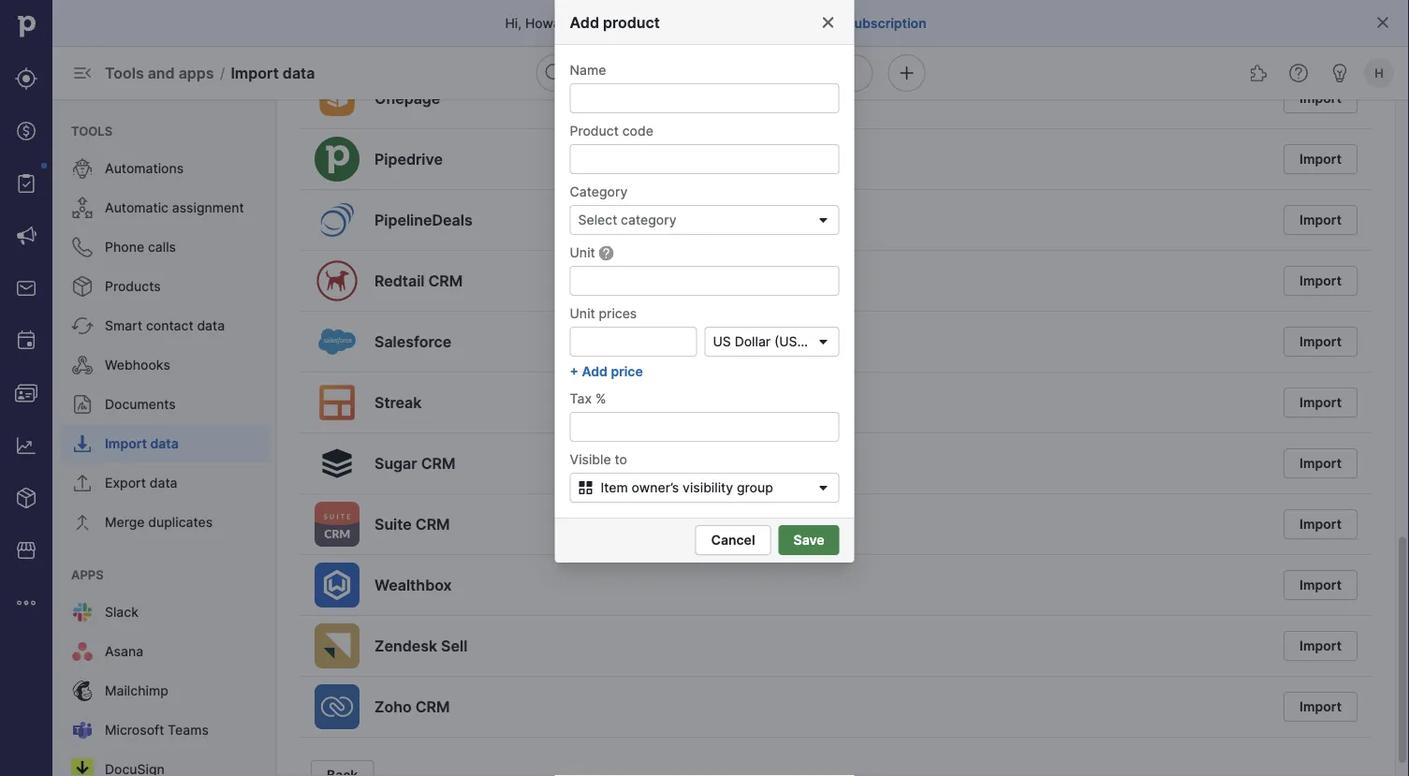 Task type: vqa. For each thing, say whether or not it's contained in the screenshot.
Sugar Crm
yes



Task type: locate. For each thing, give the bounding box(es) containing it.
subscription
[[848, 15, 927, 31]]

color undefined image left mailchimp
[[71, 680, 94, 703]]

crm right sugar
[[421, 454, 456, 473]]

campaigns image
[[15, 225, 37, 247]]

color primary image inside us dollar (usd) popup button
[[816, 334, 831, 349]]

days
[[660, 15, 689, 31]]

webhooks
[[105, 357, 170, 373]]

your
[[731, 15, 759, 31]]

crm
[[429, 272, 463, 290], [421, 454, 456, 473], [416, 515, 450, 534], [416, 698, 450, 716]]

%
[[596, 391, 606, 407]]

import for onepage
[[1300, 90, 1342, 106]]

unit prices
[[570, 305, 637, 321]]

color undefined image
[[71, 236, 94, 259], [71, 275, 94, 298], [71, 315, 94, 337], [71, 354, 94, 377], [71, 393, 94, 416], [71, 641, 94, 663], [71, 680, 94, 703], [71, 759, 94, 777]]

/
[[220, 64, 225, 82]]

color undefined image inside the export data link
[[71, 472, 94, 495]]

import for wealthbox
[[1300, 578, 1342, 593]]

color undefined image left smart
[[71, 315, 94, 337]]

slack link
[[60, 594, 270, 631]]

color undefined image inside import data link
[[71, 433, 94, 455]]

color undefined image inside microsoft teams "link"
[[71, 719, 94, 742]]

color undefined image inside merge duplicates link
[[71, 511, 94, 534]]

data right the contact
[[197, 318, 225, 334]]

you
[[581, 15, 605, 31]]

5 color undefined image from the top
[[71, 393, 94, 416]]

color undefined image left asana
[[71, 641, 94, 663]]

color undefined image inside automations link
[[71, 157, 94, 180]]

us dollar (usd)
[[713, 334, 812, 350]]

import button for redtail crm
[[1284, 266, 1358, 296]]

tools inside menu
[[71, 124, 113, 138]]

home image
[[12, 12, 40, 40]]

import button for onepage
[[1284, 83, 1358, 113]]

crm for redtail crm
[[429, 272, 463, 290]]

visibility
[[683, 480, 734, 496]]

color undefined image right contacts image
[[71, 393, 94, 416]]

10 import button from the top
[[1284, 631, 1358, 661]]

unit for unit
[[570, 245, 596, 260]]

sales assistant image
[[1329, 62, 1352, 84]]

color primary image right trial.
[[821, 15, 836, 30]]

color undefined image inside products link
[[71, 275, 94, 298]]

0 vertical spatial tools
[[105, 64, 144, 82]]

quick add image
[[896, 62, 919, 84]]

6 color undefined image from the top
[[71, 641, 94, 663]]

data up the export data link
[[150, 436, 179, 452]]

smart contact data
[[105, 318, 225, 334]]

color undefined image
[[71, 157, 94, 180], [15, 172, 37, 195], [71, 197, 94, 219], [71, 433, 94, 455], [71, 472, 94, 495], [71, 511, 94, 534], [71, 601, 94, 624], [71, 719, 94, 742]]

5 import button from the top
[[1284, 327, 1358, 357]]

import for zoho crm
[[1300, 699, 1342, 715]]

color undefined image down apps
[[71, 601, 94, 624]]

have
[[608, 15, 638, 31]]

us
[[713, 334, 731, 350]]

color undefined image left export
[[71, 472, 94, 495]]

color undefined image inside documents link
[[71, 393, 94, 416]]

webhooks link
[[60, 347, 270, 384]]

unit for unit prices
[[570, 305, 596, 321]]

tax
[[570, 391, 592, 407]]

color undefined image left automations
[[71, 157, 94, 180]]

h button
[[1361, 54, 1399, 92]]

documents link
[[60, 386, 270, 423]]

select
[[578, 212, 618, 228]]

assignment
[[172, 200, 244, 216]]

color undefined image left microsoft
[[71, 719, 94, 742]]

color undefined image inside automatic assignment 'link'
[[71, 197, 94, 219]]

color undefined image left phone
[[71, 236, 94, 259]]

7 color undefined image from the top
[[71, 680, 94, 703]]

sales inbox image
[[15, 277, 37, 300]]

1 unit from the top
[[570, 245, 596, 260]]

color undefined image left products
[[71, 275, 94, 298]]

7 import button from the top
[[1284, 449, 1358, 479]]

export data link
[[60, 465, 270, 502]]

9 import button from the top
[[1284, 571, 1358, 600]]

1 vertical spatial tools
[[71, 124, 113, 138]]

0 vertical spatial unit
[[570, 245, 596, 260]]

apps
[[179, 64, 214, 82]]

color undefined image inside webhooks link
[[71, 354, 94, 377]]

1 vertical spatial unit
[[570, 305, 596, 321]]

menu
[[0, 0, 52, 777], [52, 99, 277, 777]]

color undefined image inside mailchimp link
[[71, 680, 94, 703]]

phone
[[105, 239, 144, 255]]

1 horizontal spatial color primary image
[[821, 15, 836, 30]]

0 horizontal spatial color primary image
[[575, 481, 597, 496]]

color undefined image for documents
[[71, 393, 94, 416]]

save button
[[779, 526, 840, 556]]

color undefined image inside asana "link"
[[71, 641, 94, 663]]

tools
[[105, 64, 144, 82], [71, 124, 113, 138]]

salesforce
[[375, 333, 452, 351]]

contact
[[146, 318, 194, 334]]

import inside import data link
[[105, 436, 147, 452]]

manage subscription link
[[793, 14, 927, 32]]

Select category field
[[570, 205, 840, 235]]

import
[[231, 64, 279, 82], [1300, 90, 1342, 106], [1300, 151, 1342, 167], [1300, 212, 1342, 228], [1300, 273, 1342, 289], [1300, 334, 1342, 350], [1300, 395, 1342, 411], [105, 436, 147, 452], [1300, 456, 1342, 472], [1300, 517, 1342, 533], [1300, 578, 1342, 593], [1300, 638, 1342, 654], [1300, 699, 1342, 715]]

menu toggle image
[[71, 62, 94, 84]]

save
[[794, 533, 825, 548]]

import data
[[105, 436, 179, 452]]

crm right zoho
[[416, 698, 450, 716]]

3 import button from the top
[[1284, 205, 1358, 235]]

8 color undefined image from the top
[[71, 759, 94, 777]]

1 color undefined image from the top
[[71, 236, 94, 259]]

tools and apps / import data
[[105, 64, 315, 82]]

us dollar (usd) button
[[705, 327, 840, 357]]

automatic
[[105, 200, 169, 216]]

zoho crm
[[375, 698, 450, 716]]

item owner's visibility group button
[[570, 473, 840, 503]]

4 color undefined image from the top
[[71, 354, 94, 377]]

8 import button from the top
[[1284, 510, 1358, 540]]

import for pipedrive
[[1300, 151, 1342, 167]]

h
[[1375, 66, 1384, 80]]

suite crm
[[375, 515, 450, 534]]

microsoft teams link
[[60, 712, 270, 749]]

color undefined image left automatic
[[71, 197, 94, 219]]

phone calls link
[[60, 229, 270, 266]]

crm right suite
[[416, 515, 450, 534]]

color primary image
[[1376, 15, 1391, 30], [816, 213, 831, 228], [816, 334, 831, 349], [813, 481, 835, 496]]

microsoft
[[105, 723, 164, 739]]

2 import button from the top
[[1284, 144, 1358, 174]]

color undefined image up campaigns icon
[[15, 172, 37, 195]]

left
[[693, 15, 713, 31]]

color undefined image right insights "image"
[[71, 433, 94, 455]]

visible to
[[570, 452, 628, 467]]

color undefined image for automatic assignment
[[71, 197, 94, 219]]

unit left color muted icon
[[570, 245, 596, 260]]

tools left and at top left
[[105, 64, 144, 82]]

import button for wealthbox
[[1284, 571, 1358, 600]]

calls
[[148, 239, 176, 255]]

data
[[283, 64, 315, 82], [197, 318, 225, 334], [150, 436, 179, 452], [150, 475, 178, 491]]

add right +
[[582, 363, 608, 379]]

tools down menu toggle "image"
[[71, 124, 113, 138]]

3 color undefined image from the top
[[71, 315, 94, 337]]

2 unit from the top
[[570, 305, 596, 321]]

color undefined image for slack
[[71, 601, 94, 624]]

color undefined image for phone calls
[[71, 236, 94, 259]]

color undefined image inside the slack link
[[71, 601, 94, 624]]

unit
[[570, 245, 596, 260], [570, 305, 596, 321]]

import for streak
[[1300, 395, 1342, 411]]

US Dollar (USD) field
[[705, 327, 840, 357]]

hi,
[[505, 15, 522, 31]]

color undefined image left merge
[[71, 511, 94, 534]]

1 import button from the top
[[1284, 83, 1358, 113]]

color undefined image inside phone calls link
[[71, 236, 94, 259]]

sugar
[[375, 454, 417, 473]]

mailchimp
[[105, 683, 168, 699]]

2 color undefined image from the top
[[71, 275, 94, 298]]

import for redtail crm
[[1300, 273, 1342, 289]]

data right /
[[283, 64, 315, 82]]

import button for zoho crm
[[1284, 692, 1358, 722]]

add
[[570, 13, 600, 31], [582, 363, 608, 379]]

crm right redtail
[[429, 272, 463, 290]]

color primary image left item
[[575, 481, 597, 496]]

color primary image
[[821, 15, 836, 30], [575, 481, 597, 496]]

color undefined image inside smart contact data 'link'
[[71, 315, 94, 337]]

prices
[[599, 305, 637, 321]]

sugar crm
[[375, 454, 456, 473]]

color undefined image down microsoft teams "link"
[[71, 759, 94, 777]]

price
[[611, 363, 643, 379]]

4 import button from the top
[[1284, 266, 1358, 296]]

data inside 'link'
[[197, 318, 225, 334]]

6 import button from the top
[[1284, 388, 1358, 418]]

color undefined image left "webhooks"
[[71, 354, 94, 377]]

apps
[[71, 568, 104, 582]]

None text field
[[570, 83, 840, 113]]

quick help image
[[1288, 62, 1311, 84]]

import for sugar crm
[[1300, 456, 1342, 472]]

merge duplicates link
[[60, 504, 270, 541]]

select category
[[578, 212, 677, 228]]

pipedrive
[[375, 150, 443, 168]]

1 vertical spatial color primary image
[[575, 481, 597, 496]]

visible
[[570, 452, 611, 467]]

None text field
[[570, 144, 840, 174], [570, 266, 840, 296], [570, 327, 697, 357], [570, 412, 840, 442], [570, 144, 840, 174], [570, 266, 840, 296], [570, 327, 697, 357], [570, 412, 840, 442]]

smart contact data link
[[60, 307, 270, 345]]

11 import button from the top
[[1284, 692, 1358, 722]]

add left have
[[570, 13, 600, 31]]

import button for pipelinedeals
[[1284, 205, 1358, 235]]

product
[[603, 13, 660, 31]]

color undefined image for mailchimp
[[71, 680, 94, 703]]

unit left prices at the top of the page
[[570, 305, 596, 321]]



Task type: describe. For each thing, give the bounding box(es) containing it.
teams
[[168, 723, 209, 739]]

streak
[[375, 393, 422, 412]]

data inside menu item
[[150, 436, 179, 452]]

contacts image
[[15, 382, 37, 405]]

color muted image
[[599, 246, 614, 261]]

pipelinedeals
[[375, 211, 473, 229]]

crm for zoho crm
[[416, 698, 450, 716]]

import button for streak
[[1284, 388, 1358, 418]]

mailchimp link
[[60, 673, 270, 710]]

name
[[570, 62, 606, 78]]

import for pipelinedeals
[[1300, 212, 1342, 228]]

(usd)
[[775, 334, 812, 350]]

color undefined image for webhooks
[[71, 354, 94, 377]]

tools for tools and apps / import data
[[105, 64, 144, 82]]

products
[[105, 279, 161, 295]]

to
[[615, 452, 628, 467]]

color undefined image for import data
[[71, 433, 94, 455]]

import button for suite crm
[[1284, 510, 1358, 540]]

howard!
[[525, 15, 578, 31]]

import button for zendesk sell
[[1284, 631, 1358, 661]]

group
[[737, 480, 774, 496]]

color undefined image for smart contact data
[[71, 315, 94, 337]]

products image
[[15, 487, 37, 510]]

data right export
[[150, 475, 178, 491]]

owner's
[[632, 480, 679, 496]]

redtail crm
[[375, 272, 463, 290]]

marketplace image
[[15, 540, 37, 562]]

manage
[[793, 15, 844, 31]]

trial.
[[763, 15, 790, 31]]

sell
[[441, 637, 468, 655]]

category
[[570, 184, 628, 200]]

color undefined image for products
[[71, 275, 94, 298]]

import button for pipedrive
[[1284, 144, 1358, 174]]

0 vertical spatial color primary image
[[821, 15, 836, 30]]

import button for salesforce
[[1284, 327, 1358, 357]]

+ add price
[[570, 363, 643, 379]]

tools for tools
[[71, 124, 113, 138]]

automations
[[105, 161, 184, 177]]

redtail
[[375, 272, 425, 290]]

automatic assignment link
[[60, 189, 270, 227]]

export data
[[105, 475, 178, 491]]

color undefined image for microsoft teams
[[71, 719, 94, 742]]

product code
[[570, 123, 654, 139]]

+
[[570, 363, 579, 379]]

deals image
[[15, 120, 37, 142]]

import button for sugar crm
[[1284, 449, 1358, 479]]

import data link
[[60, 425, 270, 463]]

color primary image inside select category popup button
[[816, 213, 831, 228]]

item
[[601, 480, 628, 496]]

insights image
[[15, 435, 37, 457]]

export
[[105, 475, 146, 491]]

cancel
[[712, 533, 756, 548]]

more image
[[15, 592, 37, 615]]

asana link
[[60, 633, 270, 671]]

color undefined image for automations
[[71, 157, 94, 180]]

crm for sugar crm
[[421, 454, 456, 473]]

merge duplicates
[[105, 515, 213, 531]]

suite
[[375, 515, 412, 534]]

dollar
[[735, 334, 771, 350]]

item owner's visibility group
[[601, 480, 774, 496]]

color undefined image for export data
[[71, 472, 94, 495]]

category
[[621, 212, 677, 228]]

color undefined image for asana
[[71, 641, 94, 663]]

color primary image inside item owner's visibility group button
[[575, 481, 597, 496]]

Search Pipedrive field
[[536, 54, 874, 92]]

phone calls
[[105, 239, 176, 255]]

documents
[[105, 397, 176, 413]]

zendesk sell
[[375, 637, 468, 655]]

menu containing automations
[[52, 99, 277, 777]]

cancel button
[[696, 526, 771, 556]]

0 vertical spatial add
[[570, 13, 600, 31]]

automations link
[[60, 150, 270, 187]]

add product
[[570, 13, 660, 31]]

smart
[[105, 318, 142, 334]]

and
[[148, 64, 175, 82]]

import for zendesk sell
[[1300, 638, 1342, 654]]

color undefined image for merge duplicates
[[71, 511, 94, 534]]

merge
[[105, 515, 145, 531]]

1 vertical spatial add
[[582, 363, 608, 379]]

import data menu item
[[52, 425, 277, 463]]

duplicates
[[148, 515, 213, 531]]

zendesk
[[375, 637, 438, 655]]

automatic assignment
[[105, 200, 244, 216]]

products link
[[60, 268, 270, 305]]

select category button
[[570, 205, 840, 235]]

onepage
[[375, 89, 441, 107]]

activities image
[[15, 330, 37, 352]]

asana
[[105, 644, 143, 660]]

import for salesforce
[[1300, 334, 1342, 350]]

in
[[717, 15, 728, 31]]

microsoft teams
[[105, 723, 209, 739]]

product
[[570, 123, 619, 139]]

leads image
[[15, 67, 37, 90]]

zoho
[[375, 698, 412, 716]]

code
[[623, 123, 654, 139]]

import for suite crm
[[1300, 517, 1342, 533]]

wealthbox
[[375, 576, 452, 594]]

tax %
[[570, 391, 606, 407]]

14
[[641, 15, 656, 31]]

slack
[[105, 605, 139, 621]]

crm for suite crm
[[416, 515, 450, 534]]

color primary image inside item owner's visibility group button
[[813, 481, 835, 496]]



